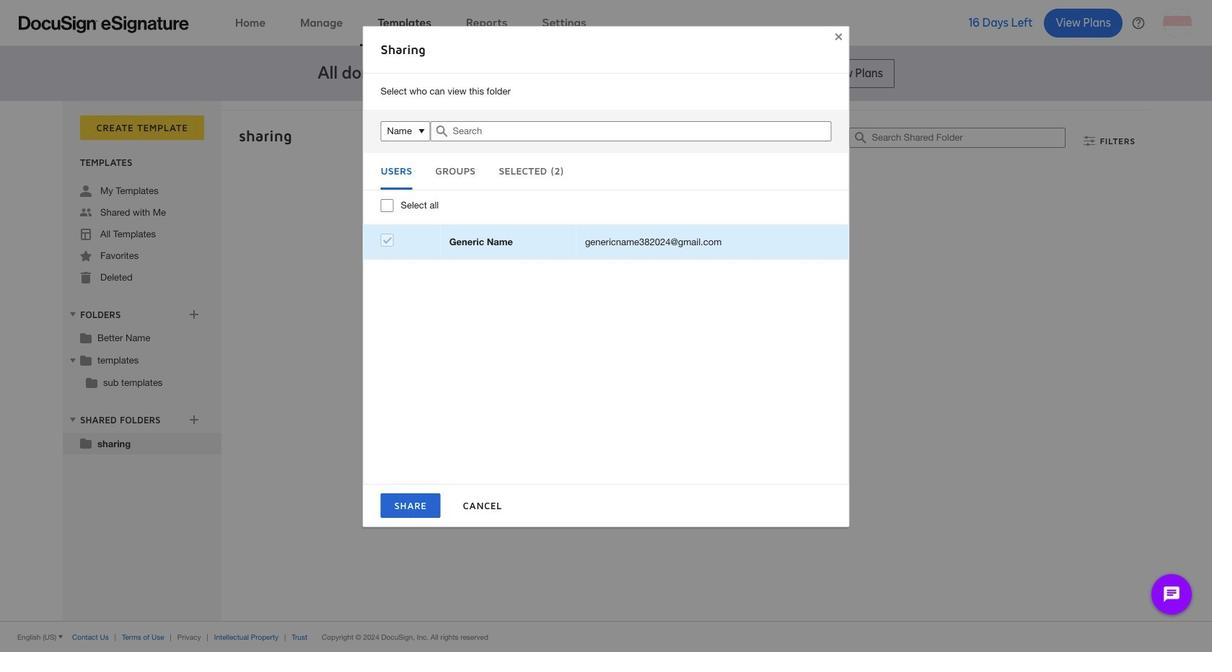 Task type: locate. For each thing, give the bounding box(es) containing it.
folder image
[[80, 332, 92, 344], [80, 354, 92, 366], [86, 377, 97, 388]]

2 vertical spatial folder image
[[86, 377, 97, 388]]

more info region
[[0, 622, 1213, 653]]

view folders image
[[67, 309, 79, 320]]

Search Shared Folder text field
[[872, 129, 1066, 147]]

tab list
[[381, 162, 832, 190]]

docusign esignature image
[[19, 16, 189, 33]]

shared image
[[80, 207, 92, 219]]

0 vertical spatial folder image
[[80, 332, 92, 344]]

view shared folders image
[[67, 414, 79, 426]]

user image
[[80, 186, 92, 197]]



Task type: vqa. For each thing, say whether or not it's contained in the screenshot.
templates image
yes



Task type: describe. For each thing, give the bounding box(es) containing it.
Search text field
[[453, 122, 831, 141]]

trash image
[[80, 272, 92, 284]]

star filled image
[[80, 251, 92, 262]]

templates image
[[80, 229, 92, 240]]

1 vertical spatial folder image
[[80, 354, 92, 366]]

folder image
[[80, 438, 92, 449]]



